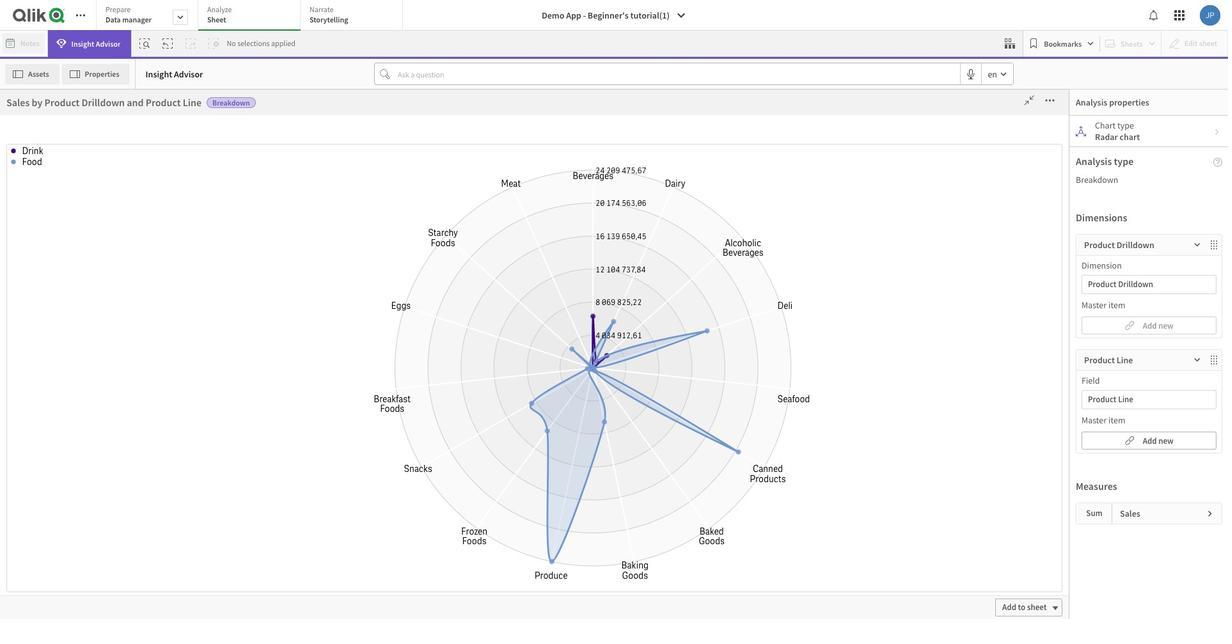 Task type: describe. For each thing, give the bounding box(es) containing it.
and right (ytd)
[[618, 514, 635, 527]]

by inside clear your selections by selecting the
[[760, 505, 775, 523]]

zero
[[1160, 595, 1175, 606]]

auto-
[[203, 104, 227, 116]]

to inside now that you see how qlik sense connects all of your data, go ahead and explore this sheet by making selections in the filters above. clicking in charts is another way to make selections so give that a try too!
[[708, 251, 721, 270]]

selections inside clear your selections by selecting the
[[695, 505, 757, 523]]

Ask a question text field
[[395, 64, 960, 84]]

icons
[[735, 404, 768, 422]]

connects
[[629, 173, 686, 191]]

manager
[[122, 15, 152, 24]]

navigate from sheet to sheet using the
[[629, 384, 805, 422]]

can
[[1219, 595, 1228, 606]]

narrate storytelling
[[310, 4, 348, 24]]

applied
[[271, 38, 296, 48]]

navigate inside in the top right. navigate to a specific sheet by selecting the
[[665, 423, 719, 442]]

demo app - beginner's tutorial(1)
[[542, 10, 670, 21]]

Note title text field
[[10, 124, 603, 145]]

0 vertical spatial small image
[[1214, 128, 1221, 136]]

date
[[682, 516, 697, 526]]

master item for dimension
[[1082, 299, 1126, 311]]

en
[[988, 68, 997, 80]]

app
[[785, 311, 808, 329]]

more image
[[1040, 94, 1060, 107]]

sum
[[1086, 508, 1103, 519]]

using
[[629, 404, 663, 422]]

sense
[[795, 153, 833, 171]]

sales inside application
[[1072, 140, 1097, 153]]

continue
[[629, 311, 688, 329]]

negative
[[1117, 595, 1148, 606]]

to inside in the top right. navigate to a specific sheet by selecting the
[[722, 423, 735, 442]]

small image
[[1194, 356, 1201, 364]]

specific
[[747, 423, 795, 442]]

from
[[686, 384, 715, 403]]

2 fields button from the left
[[1, 89, 65, 129]]

product line inside button
[[1088, 394, 1134, 405]]

master for product line
[[1082, 415, 1107, 426]]

move image for drilldown
[[1209, 240, 1222, 250]]

details image
[[537, 62, 562, 83]]

interacting
[[629, 330, 700, 349]]

drilldown right "year"
[[674, 514, 717, 527]]

in up charts
[[743, 212, 754, 231]]

all
[[689, 173, 703, 191]]

top inside icon in the top right and selecting the sheet that you want to explore.
[[666, 465, 687, 484]]

2 horizontal spatial add to sheet button
[[995, 599, 1063, 617]]

sheets
[[629, 350, 672, 369]]

product drilldown inside button
[[1088, 279, 1153, 290]]

Note Body text field
[[10, 145, 603, 504]]

0 vertical spatial product line
[[1084, 354, 1133, 366]]

sales for sales
[[1120, 508, 1140, 519]]

average sales per invoice by product group application
[[1025, 132, 1228, 348]]

chart
[[1095, 120, 1116, 131]]

another
[[629, 251, 677, 270]]

exit full screen image
[[1019, 94, 1040, 107]]

small image for sales
[[1207, 510, 1214, 518]]

@ inside text box
[[10, 155, 18, 166]]

the up specific
[[785, 404, 805, 422]]

product drilldown button
[[1082, 276, 1216, 294]]

clicking
[[673, 232, 722, 250]]

right
[[690, 465, 719, 484]]

cost
[[502, 514, 522, 527]]

-
[[583, 10, 586, 21]]

1 horizontal spatial add to sheet
[[690, 468, 734, 479]]

explore inside the continue to explore this app by interacting with the rest of the sheets
[[708, 311, 755, 329]]

to inside the continue to explore this app by interacting with the rest of the sheets
[[691, 311, 705, 329]]

average
[[1032, 140, 1070, 153]]

product up dimension
[[1084, 239, 1115, 251]]

by inside application
[[1153, 140, 1164, 153]]

in inside icon in the top right and selecting the sheet that you want to explore.
[[629, 465, 641, 484]]

this inside the continue to explore this app by interacting with the rest of the sheets
[[757, 311, 782, 329]]

demo app - beginner's tutorial(1) button
[[534, 5, 694, 26]]

that up connects
[[661, 153, 686, 171]]

with
[[703, 330, 732, 349]]

above.
[[629, 232, 670, 250]]

properties
[[1109, 97, 1149, 108]]

sales for sales and margin by product group
[[621, 90, 646, 103]]

charts
[[739, 232, 778, 250]]

underline image
[[84, 94, 92, 102]]

bookmarks
[[1044, 39, 1082, 48]]

measures
[[1076, 480, 1117, 493]]

in the top right. navigate to a specific sheet by selecting the
[[629, 404, 832, 464]]

per
[[1099, 140, 1114, 153]]

product inside button
[[1088, 279, 1117, 290]]

auto-analysis
[[203, 104, 262, 116]]

toggle formatting element
[[62, 62, 87, 83]]

bold image
[[49, 94, 56, 102]]

prepare data manager
[[106, 4, 152, 24]]

add new for dimension
[[1143, 320, 1174, 331]]

margin
[[668, 90, 700, 103]]

data,
[[751, 173, 782, 191]]

dimensions
[[1076, 211, 1127, 224]]

demo
[[542, 10, 564, 21]]

icon
[[803, 446, 829, 464]]

smart search image
[[140, 38, 150, 49]]

1 fields button from the left
[[0, 89, 65, 129]]

cancel button
[[1011, 100, 1059, 120]]

rest
[[759, 330, 784, 349]]

of inside now that you see how qlik sense connects all of your data, go ahead and explore this sheet by making selections in the filters above. clicking in charts is another way to make selections so give that a try too!
[[706, 173, 718, 191]]

by inside now that you see how qlik sense connects all of your data, go ahead and explore this sheet by making selections in the filters above. clicking in charts is another way to make selections so give that a try too!
[[806, 192, 821, 211]]

insight advisor inside dropdown button
[[71, 39, 121, 48]]

help image
[[1214, 158, 1222, 167]]

now
[[629, 153, 659, 171]]

storytelling
[[310, 15, 348, 24]]

clear
[[629, 505, 662, 523]]

that down way
[[675, 271, 700, 290]]

*
[[1032, 595, 1036, 606]]

analysis for analysis properties
[[1076, 97, 1108, 108]]

by right invoices
[[558, 200, 569, 212]]

too!
[[732, 271, 758, 290]]

navigate inside navigate from sheet to sheet using the
[[629, 384, 684, 403]]

cost by invoice date (ytd) and product drilldown
[[502, 514, 717, 527]]

explore inside now that you see how qlik sense connects all of your data, go ahead and explore this sheet by making selections in the filters above. clicking in charts is another way to make selections so give that a try too!
[[695, 192, 741, 211]]

insight advisor button
[[48, 30, 131, 57]]

field
[[1082, 375, 1100, 386]]

drilldown up dimension
[[1117, 239, 1155, 251]]

@ inside button
[[42, 65, 52, 79]]

line inside product line button
[[1118, 394, 1134, 405]]

add new button for dimension
[[1082, 317, 1217, 335]]

product treemap
[[1032, 360, 1112, 374]]

analysis properties
[[1076, 97, 1149, 108]]

the
[[1038, 595, 1051, 606]]

1 horizontal spatial add to sheet button
[[683, 465, 750, 483]]

year
[[658, 516, 672, 526]]

* the data set contains negative or zero values that can
[[1032, 595, 1228, 606]]

no
[[227, 38, 236, 48]]

2 horizontal spatial breakdown
[[1076, 174, 1119, 186]]

product up field
[[1084, 354, 1115, 366]]

of inside the continue to explore this app by interacting with the rest of the sheets
[[787, 330, 800, 349]]

master for product drilldown
[[1082, 299, 1107, 311]]

ahead
[[629, 192, 667, 211]]

product right chart
[[1166, 140, 1203, 153]]

sales and margin by product group
[[621, 90, 783, 103]]

the down icon on the bottom right
[[806, 465, 826, 484]]

analysis for analysis type
[[1076, 155, 1112, 168]]

1 vertical spatial insight advisor
[[146, 68, 203, 80]]

product left "treemap"
[[1032, 360, 1069, 374]]

filters
[[780, 212, 815, 231]]

data
[[1053, 595, 1070, 606]]

the up right
[[705, 446, 725, 464]]

way
[[680, 251, 705, 270]]

your inside now that you see how qlik sense connects all of your data, go ahead and explore this sheet by making selections in the filters above. clicking in charts is another way to make selections so give that a try too!
[[721, 173, 748, 191]]

master items
[[12, 154, 54, 164]]

selecting inside clear your selections by selecting the
[[629, 528, 685, 546]]

james peterson image
[[1200, 5, 1221, 26]]

2 master items button from the left
[[1, 131, 65, 171]]

by inside the continue to explore this app by interacting with the rest of the sheets
[[811, 311, 826, 329]]



Task type: locate. For each thing, give the bounding box(es) containing it.
now that you see how qlik sense connects all of your data, go ahead and explore this sheet by making selections in the filters above. clicking in charts is another way to make selections so give that a try too!
[[629, 153, 833, 290]]

by right app
[[811, 311, 826, 329]]

1 vertical spatial of
[[509, 200, 518, 212]]

1 vertical spatial @
[[10, 155, 18, 166]]

analysis up chart
[[1076, 97, 1108, 108]]

master item for field
[[1082, 415, 1126, 426]]

0 vertical spatial @
[[42, 65, 52, 79]]

selections down want
[[695, 505, 757, 523]]

1 vertical spatial add new
[[1143, 435, 1174, 446]]

add new button for field
[[1082, 432, 1217, 450]]

product down field
[[1088, 394, 1117, 405]]

0 vertical spatial invoice
[[1116, 140, 1151, 153]]

0 vertical spatial insight
[[71, 39, 94, 48]]

group
[[755, 90, 783, 103], [1205, 140, 1228, 153]]

1 move image from the top
[[1209, 240, 1222, 250]]

1 vertical spatial breakdown
[[1076, 174, 1119, 186]]

that up year to date
[[666, 485, 691, 504]]

0 vertical spatial item
[[1109, 299, 1126, 311]]

selecting
[[647, 446, 703, 464], [748, 465, 804, 484], [629, 528, 685, 546]]

tab list
[[96, 0, 407, 32]]

line left 'auto-'
[[183, 96, 202, 109]]

(ytd)
[[592, 514, 616, 527]]

breakdown
[[212, 98, 250, 107], [1076, 174, 1119, 186], [659, 202, 697, 211]]

1 vertical spatial small image
[[1194, 241, 1201, 249]]

this inside now that you see how qlik sense connects all of your data, go ahead and explore this sheet by making selections in the filters above. clicking in charts is another way to make selections so give that a try too!
[[743, 192, 767, 211]]

1 vertical spatial master
[[1082, 299, 1107, 311]]

toggle formatting image
[[67, 67, 77, 77]]

0 vertical spatial selecting
[[647, 446, 703, 464]]

1 vertical spatial move image
[[1209, 355, 1222, 365]]

analyze
[[207, 4, 232, 14]]

1 horizontal spatial insight
[[146, 68, 172, 80]]

0 vertical spatial insight advisor
[[71, 39, 121, 48]]

add to sheet button
[[400, 465, 468, 483], [683, 465, 750, 483], [995, 599, 1063, 617]]

2 horizontal spatial add to sheet
[[1002, 602, 1047, 613]]

link image
[[1125, 433, 1135, 448]]

breakdown for # of invoices by product drilldown and manager
[[659, 202, 697, 211]]

0 vertical spatial this
[[743, 192, 767, 211]]

add to sheet
[[408, 468, 452, 479], [690, 468, 734, 479], [1002, 602, 1047, 613]]

2 item from the top
[[1109, 415, 1126, 426]]

1 master items button from the left
[[0, 131, 65, 171]]

give
[[647, 271, 672, 290]]

see
[[714, 153, 735, 171]]

go
[[784, 173, 800, 191]]

analysis type
[[1076, 155, 1134, 168]]

selections down is
[[759, 251, 822, 270]]

that inside icon in the top right and selecting the sheet that you want to explore.
[[666, 485, 691, 504]]

1 vertical spatial product drilldown
[[1088, 279, 1153, 290]]

by right chart
[[1153, 140, 1164, 153]]

no selections applied
[[227, 38, 296, 48]]

0 vertical spatial master
[[12, 154, 34, 164]]

1 horizontal spatial group
[[1205, 140, 1228, 153]]

selecting up explore.
[[748, 465, 804, 484]]

selections right no at the top left of page
[[237, 38, 270, 48]]

sales up fields on the left
[[6, 96, 30, 109]]

1 new from the top
[[1159, 320, 1174, 331]]

this
[[743, 192, 767, 211], [757, 311, 782, 329]]

1 horizontal spatial invoice
[[1116, 140, 1151, 153]]

new
[[1159, 320, 1174, 331], [1159, 435, 1174, 446]]

is
[[781, 232, 791, 250]]

add new button
[[1082, 317, 1217, 335], [1082, 432, 1217, 450]]

narrate
[[310, 4, 334, 14]]

menu
[[66, 393, 183, 619]]

master inside button
[[12, 154, 34, 164]]

0 vertical spatial explore
[[695, 192, 741, 211]]

1 vertical spatial group
[[1205, 140, 1228, 153]]

and up want
[[722, 465, 745, 484]]

you up all
[[689, 153, 711, 171]]

properties button
[[62, 64, 130, 84]]

by inside in the top right. navigate to a specific sheet by selecting the
[[629, 446, 644, 464]]

product line button
[[1082, 391, 1216, 409]]

type right chart
[[1118, 120, 1134, 131]]

product line down field
[[1088, 394, 1134, 405]]

a down "icons"
[[737, 423, 744, 442]]

a inside now that you see how qlik sense connects all of your data, go ahead and explore this sheet by making selections in the filters above. clicking in charts is another way to make selections so give that a try too!
[[703, 271, 710, 290]]

a inside in the top right. navigate to a specific sheet by selecting the
[[737, 423, 744, 442]]

2 move image from the top
[[1209, 355, 1222, 365]]

item up link icon
[[1109, 415, 1126, 426]]

1 analysis from the top
[[1076, 97, 1108, 108]]

0 vertical spatial breakdown
[[212, 98, 250, 107]]

2 new from the top
[[1159, 435, 1174, 446]]

1 horizontal spatial advisor
[[174, 68, 203, 80]]

2 vertical spatial small image
[[1207, 510, 1214, 518]]

the down app
[[803, 330, 825, 349]]

cancel
[[1022, 104, 1048, 116]]

bookmarks button
[[1026, 33, 1097, 54]]

1 vertical spatial this
[[757, 311, 782, 329]]

0 vertical spatial navigate
[[629, 384, 684, 403]]

0 horizontal spatial of
[[509, 200, 518, 212]]

1 vertical spatial item
[[1109, 415, 1126, 426]]

1 vertical spatial advisor
[[174, 68, 203, 80]]

0 horizontal spatial @
[[10, 155, 18, 166]]

explore.
[[768, 485, 817, 504]]

2 add new button from the top
[[1082, 432, 1217, 450]]

and inside icon in the top right and selecting the sheet that you want to explore.
[[722, 465, 745, 484]]

0 vertical spatial advisor
[[96, 39, 121, 48]]

invoices
[[520, 200, 556, 212]]

product left 'auto-'
[[146, 96, 181, 109]]

product inside button
[[1088, 394, 1117, 405]]

sales
[[621, 90, 646, 103], [6, 96, 30, 109], [1072, 140, 1097, 153], [1120, 508, 1140, 519]]

analyze sheet
[[207, 4, 232, 24]]

application
[[0, 0, 1228, 619], [620, 132, 843, 613]]

selecting up right
[[647, 446, 703, 464]]

explore up with
[[708, 311, 755, 329]]

breakdown up making
[[659, 202, 697, 211]]

top left right
[[666, 465, 687, 484]]

breakdown for sales by product drilldown and product line
[[212, 98, 250, 107]]

beginner's
[[588, 10, 629, 21]]

of right all
[[706, 173, 718, 191]]

step back image
[[163, 38, 173, 49]]

and down connects
[[654, 200, 670, 212]]

0 horizontal spatial add to sheet button
[[400, 465, 468, 483]]

drilldown down "properties"
[[82, 96, 125, 109]]

values
[[1176, 595, 1200, 606]]

contains
[[1084, 595, 1116, 606]]

advisor inside dropdown button
[[96, 39, 121, 48]]

italic image
[[67, 94, 74, 102]]

product left the date
[[637, 514, 672, 527]]

sales down auto layout icon
[[1072, 140, 1097, 153]]

of right #
[[509, 200, 518, 212]]

by down right.
[[629, 446, 644, 464]]

making
[[629, 212, 675, 231]]

and left margin
[[648, 90, 666, 103]]

drilldown down dimension
[[1118, 279, 1153, 290]]

and down all
[[669, 192, 693, 211]]

to inside icon in the top right and selecting the sheet that you want to explore.
[[753, 485, 765, 504]]

to inside navigate from sheet to sheet using the
[[755, 384, 768, 403]]

0 vertical spatial you
[[689, 153, 711, 171]]

0 horizontal spatial group
[[755, 90, 783, 103]]

1 item from the top
[[1109, 299, 1126, 311]]

2 vertical spatial selecting
[[629, 528, 685, 546]]

navigate up using
[[629, 384, 684, 403]]

item for field
[[1109, 415, 1126, 426]]

1 vertical spatial top
[[666, 465, 687, 484]]

this up rest
[[757, 311, 782, 329]]

invoice right per
[[1116, 140, 1151, 153]]

clear your selections by selecting the
[[629, 505, 775, 546]]

add new button down product drilldown button
[[1082, 317, 1217, 335]]

your right the 'clear'
[[664, 505, 692, 523]]

the right using
[[666, 404, 686, 422]]

1 horizontal spatial top
[[808, 404, 829, 422]]

advisor down data
[[96, 39, 121, 48]]

dimension
[[1082, 260, 1122, 271]]

sales for sales by product drilldown and product line
[[6, 96, 30, 109]]

1 add new button from the top
[[1082, 317, 1217, 335]]

right.
[[629, 423, 662, 442]]

1 vertical spatial master item
[[1082, 415, 1126, 426]]

move image
[[1209, 240, 1222, 250], [1209, 355, 1222, 365]]

manager
[[672, 200, 710, 212]]

insight up toggle formatting element
[[71, 39, 94, 48]]

sheet inside icon in the top right and selecting the sheet that you want to explore.
[[629, 485, 664, 504]]

you inside now that you see how qlik sense connects all of your data, go ahead and explore this sheet by making selections in the filters above. clicking in charts is another way to make selections so give that a try too!
[[689, 153, 711, 171]]

small image
[[1214, 128, 1221, 136], [1194, 241, 1201, 249], [1207, 510, 1214, 518]]

0 vertical spatial group
[[755, 90, 783, 103]]

new right link image at the bottom of page
[[1159, 320, 1174, 331]]

1 add new from the top
[[1143, 320, 1174, 331]]

1 vertical spatial you
[[694, 485, 716, 504]]

invoice left date at the left bottom of the page
[[536, 514, 568, 527]]

add new button down product line button
[[1082, 432, 1217, 450]]

1 vertical spatial type
[[1114, 155, 1134, 168]]

average sales per invoice by product group
[[1032, 140, 1228, 153]]

top inside in the top right. navigate to a specific sheet by selecting the
[[808, 404, 829, 422]]

the inside navigate from sheet to sheet using the
[[666, 404, 686, 422]]

continue to explore this app by interacting with the rest of the sheets
[[629, 311, 826, 369]]

move image for line
[[1209, 355, 1222, 365]]

in up specific
[[771, 404, 782, 422]]

treemap
[[1072, 360, 1112, 374]]

insight advisor down data
[[71, 39, 121, 48]]

1 vertical spatial line
[[1117, 354, 1133, 366]]

1 horizontal spatial insight advisor
[[146, 68, 203, 80]]

type inside chart type radar chart
[[1118, 120, 1134, 131]]

sheet
[[769, 192, 803, 211], [718, 384, 752, 403], [771, 384, 805, 403], [798, 423, 832, 442], [432, 468, 452, 479], [714, 468, 734, 479], [629, 485, 664, 504], [1027, 602, 1047, 613]]

1 horizontal spatial @
[[42, 65, 52, 79]]

link image
[[1125, 318, 1135, 333]]

line right "treemap"
[[1117, 354, 1133, 366]]

your down 'see'
[[721, 173, 748, 191]]

type for chart
[[1118, 120, 1134, 131]]

product treemap * the data set contains negative or zero values that cannot be shown in this chart. application
[[1025, 353, 1228, 613]]

@ left toggle formatting image
[[42, 65, 52, 79]]

a left try
[[703, 271, 710, 290]]

product right margin
[[715, 90, 753, 103]]

product line up field
[[1084, 354, 1133, 366]]

0 horizontal spatial breakdown
[[212, 98, 250, 107]]

0 vertical spatial move image
[[1209, 240, 1222, 250]]

date
[[570, 514, 590, 527]]

product left underline icon
[[44, 96, 80, 109]]

product right invoices
[[571, 200, 606, 212]]

and
[[648, 90, 666, 103], [127, 96, 144, 109], [669, 192, 693, 211], [654, 200, 670, 212], [722, 465, 745, 484], [618, 514, 635, 527]]

0 vertical spatial line
[[183, 96, 202, 109]]

product drilldown up dimension
[[1084, 239, 1155, 251]]

0 vertical spatial new
[[1159, 320, 1174, 331]]

product line
[[1084, 354, 1133, 366], [1088, 394, 1134, 405]]

sheet
[[207, 15, 226, 24]]

2 add new from the top
[[1143, 435, 1174, 446]]

1 vertical spatial new
[[1159, 435, 1174, 446]]

chart type radar chart
[[1095, 120, 1140, 143]]

0 horizontal spatial insight
[[71, 39, 94, 48]]

2 horizontal spatial of
[[787, 330, 800, 349]]

insight inside dropdown button
[[71, 39, 94, 48]]

0 horizontal spatial your
[[664, 505, 692, 523]]

radar
[[1095, 131, 1118, 143]]

master item up link image at the bottom of page
[[1082, 299, 1126, 311]]

selections up the clicking
[[678, 212, 740, 231]]

0 vertical spatial your
[[721, 173, 748, 191]]

advisor up 'auto-'
[[174, 68, 203, 80]]

product down dimension
[[1088, 279, 1117, 290]]

type down average sales per invoice by product group
[[1114, 155, 1134, 168]]

sheet inside now that you see how qlik sense connects all of your data, go ahead and explore this sheet by making selections in the filters above. clicking in charts is another way to make selections so give that a try too!
[[769, 192, 803, 211]]

your inside clear your selections by selecting the
[[664, 505, 692, 523]]

1 vertical spatial product line
[[1088, 394, 1134, 405]]

app
[[566, 10, 581, 21]]

insight advisor down step back image
[[146, 68, 203, 80]]

type for analysis
[[1114, 155, 1134, 168]]

1 vertical spatial insight
[[146, 68, 172, 80]]

advisor
[[96, 39, 121, 48], [174, 68, 203, 80]]

sales down ask a question "text field"
[[621, 90, 646, 103]]

try
[[713, 271, 730, 290]]

2 vertical spatial of
[[787, 330, 800, 349]]

0 vertical spatial add new button
[[1082, 317, 1217, 335]]

in inside in the top right. navigate to a specific sheet by selecting the
[[771, 404, 782, 422]]

the inside clear your selections by selecting the
[[688, 528, 708, 546]]

selecting down "year"
[[629, 528, 685, 546]]

data
[[106, 15, 121, 24]]

by right cost
[[524, 514, 534, 527]]

tutorial(1)
[[630, 10, 670, 21]]

1 vertical spatial add new button
[[1082, 432, 1217, 450]]

master down dimension
[[1082, 299, 1107, 311]]

0 vertical spatial type
[[1118, 120, 1134, 131]]

# of invoices by product drilldown and manager
[[502, 200, 710, 212]]

0 vertical spatial product drilldown
[[1084, 239, 1155, 251]]

product drilldown down dimension
[[1088, 279, 1153, 290]]

by up filters
[[806, 192, 821, 211]]

1 master item from the top
[[1082, 299, 1126, 311]]

item up link image at the bottom of page
[[1109, 299, 1126, 311]]

1 horizontal spatial your
[[721, 173, 748, 191]]

collapse element
[[562, 62, 588, 83]]

analysis
[[1076, 97, 1108, 108], [1076, 155, 1112, 168]]

top up icon on the bottom right
[[808, 404, 829, 422]]

1 vertical spatial explore
[[708, 311, 755, 329]]

0 horizontal spatial insight advisor
[[71, 39, 121, 48]]

navigate down navigate from sheet to sheet using the
[[665, 423, 719, 442]]

@ left items at the top left of the page
[[10, 155, 18, 166]]

2 vertical spatial breakdown
[[659, 202, 697, 211]]

chart
[[1120, 131, 1140, 143]]

drilldown inside button
[[1118, 279, 1153, 290]]

0 horizontal spatial invoice
[[536, 514, 568, 527]]

new right link icon
[[1159, 435, 1174, 446]]

Search assets text field
[[66, 90, 193, 113]]

0 horizontal spatial advisor
[[96, 39, 121, 48]]

sales by product drilldown and product line
[[6, 96, 202, 109]]

navigate
[[629, 384, 684, 403], [665, 423, 719, 442]]

new for field
[[1159, 435, 1174, 446]]

0 vertical spatial top
[[808, 404, 829, 422]]

set
[[1071, 595, 1082, 606]]

0 vertical spatial master item
[[1082, 299, 1126, 311]]

want
[[719, 485, 750, 504]]

1 horizontal spatial breakdown
[[659, 202, 697, 211]]

sheet inside in the top right. navigate to a specific sheet by selecting the
[[798, 423, 832, 442]]

the up charts
[[757, 212, 777, 231]]

1 vertical spatial navigate
[[665, 423, 719, 442]]

icon in the top right and selecting the sheet that you want to explore.
[[629, 446, 829, 504]]

of
[[706, 173, 718, 191], [509, 200, 518, 212], [787, 330, 800, 349]]

so
[[629, 271, 644, 290]]

master left items at the top left of the page
[[12, 154, 34, 164]]

0 vertical spatial a
[[703, 271, 710, 290]]

qlik
[[768, 153, 792, 171]]

new for dimension
[[1159, 320, 1174, 331]]

by up fields on the left
[[32, 96, 42, 109]]

2 vertical spatial master
[[1082, 415, 1107, 426]]

0 horizontal spatial add to sheet
[[408, 468, 452, 479]]

in up make
[[725, 232, 736, 250]]

how
[[738, 153, 765, 171]]

add
[[1143, 320, 1157, 331], [1143, 435, 1157, 446], [408, 468, 422, 479], [690, 468, 704, 479], [1002, 602, 1016, 613]]

1 vertical spatial your
[[664, 505, 692, 523]]

by
[[702, 90, 713, 103], [32, 96, 42, 109], [1153, 140, 1164, 153], [806, 192, 821, 211], [558, 200, 569, 212], [811, 311, 826, 329], [629, 446, 644, 464], [760, 505, 775, 523], [524, 514, 534, 527]]

1 horizontal spatial of
[[706, 173, 718, 191]]

2 analysis from the top
[[1076, 155, 1112, 168]]

that left can
[[1202, 595, 1217, 606]]

the inside now that you see how qlik sense connects all of your data, go ahead and explore this sheet by making selections in the filters above. clicking in charts is another way to make selections so give that a try too!
[[757, 212, 777, 231]]

add new right link image at the bottom of page
[[1143, 320, 1174, 331]]

group inside application
[[1205, 140, 1228, 153]]

1 vertical spatial selecting
[[748, 465, 804, 484]]

by right margin
[[702, 90, 713, 103]]

and inside now that you see how qlik sense connects all of your data, go ahead and explore this sheet by making selections in the filters above. clicking in charts is another way to make selections so give that a try too!
[[669, 192, 693, 211]]

properties
[[85, 69, 119, 78]]

make
[[723, 251, 756, 270]]

auto layout image
[[1076, 126, 1086, 136]]

0 vertical spatial analysis
[[1076, 97, 1108, 108]]

year to date
[[658, 516, 697, 526]]

2 vertical spatial line
[[1118, 394, 1134, 405]]

add new
[[1143, 320, 1174, 331], [1143, 435, 1174, 446]]

selections tool image
[[1005, 38, 1015, 49]]

small image for product drilldown
[[1194, 241, 1201, 249]]

drilldown down connects
[[608, 200, 652, 212]]

assets button
[[5, 64, 59, 84]]

2 master item from the top
[[1082, 415, 1126, 426]]

you inside icon in the top right and selecting the sheet that you want to explore.
[[694, 485, 716, 504]]

0 vertical spatial of
[[706, 173, 718, 191]]

0 horizontal spatial a
[[703, 271, 710, 290]]

sum button
[[1077, 503, 1112, 524]]

of down app
[[787, 330, 800, 349]]

add new for field
[[1143, 435, 1174, 446]]

tab list containing prepare
[[96, 0, 407, 32]]

selecting inside icon in the top right and selecting the sheet that you want to explore.
[[748, 465, 804, 484]]

explore
[[695, 192, 741, 211], [708, 311, 755, 329]]

invoice inside application
[[1116, 140, 1151, 153]]

item for dimension
[[1109, 299, 1126, 311]]

the left rest
[[734, 330, 756, 349]]

that inside application
[[1202, 595, 1217, 606]]

line up link icon
[[1118, 394, 1134, 405]]

the up the 'clear'
[[644, 465, 664, 484]]

selecting inside in the top right. navigate to a specific sheet by selecting the
[[647, 446, 703, 464]]

1 horizontal spatial a
[[737, 423, 744, 442]]

0 horizontal spatial top
[[666, 465, 687, 484]]

insight down step back image
[[146, 68, 172, 80]]

assets
[[28, 69, 49, 78]]

breakdown down analysis type
[[1076, 174, 1119, 186]]

back image
[[10, 67, 20, 77]]

and right underline icon
[[127, 96, 144, 109]]

product
[[715, 90, 753, 103], [44, 96, 80, 109], [146, 96, 181, 109], [1166, 140, 1203, 153], [571, 200, 606, 212], [1084, 239, 1115, 251], [1088, 279, 1117, 290], [1084, 354, 1115, 366], [1032, 360, 1069, 374], [1088, 394, 1117, 405], [637, 514, 672, 527]]

0 vertical spatial add new
[[1143, 320, 1174, 331]]

1 vertical spatial analysis
[[1076, 155, 1112, 168]]

sales right sum button
[[1120, 508, 1140, 519]]

1 vertical spatial a
[[737, 423, 744, 442]]

invoice
[[1116, 140, 1151, 153], [536, 514, 568, 527]]

analysis down per
[[1076, 155, 1112, 168]]

1 vertical spatial invoice
[[536, 514, 568, 527]]



Task type: vqa. For each thing, say whether or not it's contained in the screenshot.
the Master item
yes



